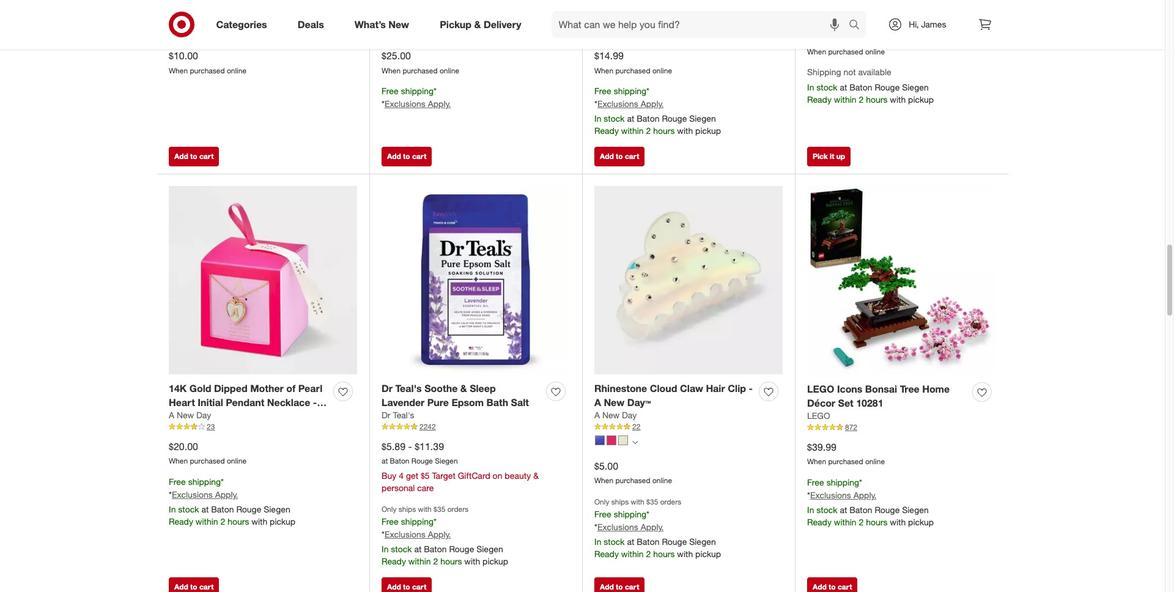 Task type: describe. For each thing, give the bounding box(es) containing it.
baton inside 'shipping not available in stock at  baton rouge siegen ready within 2 hours with pickup'
[[850, 82, 873, 93]]

online for $14.99
[[653, 66, 672, 75]]

search
[[844, 19, 873, 32]]

exclusions for $20.00
[[172, 489, 213, 500]]

pickup & delivery link
[[429, 11, 537, 38]]

orders for purchased
[[660, 497, 682, 507]]

care
[[417, 483, 434, 493]]

free down $5.00
[[595, 509, 611, 519]]

beauty
[[505, 470, 531, 481]]

lavender
[[382, 396, 425, 408]]

set
[[838, 397, 854, 409]]

search button
[[844, 11, 873, 40]]

online for $5.00
[[653, 476, 672, 485]]

ships for -
[[399, 505, 416, 514]]

ready inside 'shipping not available in stock at  baton rouge siegen ready within 2 hours with pickup'
[[807, 94, 832, 105]]

when for $39.99
[[807, 457, 826, 466]]

not
[[844, 67, 856, 77]]

day for initial
[[196, 410, 211, 420]]

& inside $5.89 - $11.39 at baton rouge siegen buy 4 get $5 target giftcard on beauty & personal care
[[533, 470, 539, 481]]

cloud
[[650, 382, 677, 394]]

hours inside 'shipping not available in stock at  baton rouge siegen ready within 2 hours with pickup'
[[866, 94, 888, 105]]

$22.99
[[807, 30, 837, 43]]

new inside 14k gold dipped mother of pearl heart initial pendant necklace - a new day™ gold
[[169, 410, 189, 422]]

$20.00
[[169, 440, 198, 452]]

clip
[[728, 382, 746, 394]]

deals
[[298, 18, 324, 30]]

bath
[[487, 396, 508, 408]]

dipped
[[214, 382, 248, 394]]

day for new
[[622, 410, 637, 420]]

dr teal's
[[382, 410, 414, 420]]

tree
[[900, 383, 920, 395]]

rhinestone
[[595, 382, 647, 394]]

$5.89 - $11.39 at baton rouge siegen buy 4 get $5 target giftcard on beauty & personal care
[[382, 440, 539, 493]]

dr teal's soothe & sleep lavender pure epsom bath salt
[[382, 382, 529, 408]]

all colors element
[[632, 438, 638, 446]]

when for $14.99
[[595, 66, 614, 75]]

rhinestone cloud claw hair clip - a new day™
[[595, 382, 753, 408]]

pearl
[[298, 382, 323, 394]]

target
[[432, 470, 456, 481]]

it
[[830, 152, 835, 161]]

available
[[858, 67, 892, 77]]

10281
[[856, 397, 884, 409]]

pure
[[427, 396, 449, 408]]

personal
[[382, 483, 415, 493]]

$11.39
[[415, 440, 444, 452]]

exclusions down 'personal'
[[385, 529, 426, 540]]

free shipping * * exclusions apply. in stock at  baton rouge siegen ready within 2 hours with pickup for $20.00
[[169, 477, 295, 527]]

$5.00
[[595, 460, 618, 472]]

apply. for $39.99
[[854, 490, 877, 500]]

purchased for $14.99
[[616, 66, 651, 75]]

only for rhinestone cloud claw hair clip - a new day™
[[595, 497, 609, 507]]

when for $10.00
[[169, 66, 188, 75]]

all colors image
[[632, 440, 638, 445]]

rouge inside 'shipping not available in stock at  baton rouge siegen ready within 2 hours with pickup'
[[875, 82, 900, 93]]

$25.00 when purchased online
[[382, 49, 459, 75]]

apply. down care
[[428, 529, 451, 540]]

purchased for $22.99
[[828, 47, 863, 56]]

at inside 'shipping not available in stock at  baton rouge siegen ready within 2 hours with pickup'
[[840, 82, 847, 93]]

1
[[632, 12, 637, 21]]

stock inside 'shipping not available in stock at  baton rouge siegen ready within 2 hours with pickup'
[[817, 82, 838, 93]]

lego icons bonsai tree home décor set 10281
[[807, 383, 950, 409]]

online for $10.00
[[227, 66, 247, 75]]

pickup & delivery
[[440, 18, 521, 30]]

free shipping * * exclusions apply. in stock at  baton rouge siegen ready within 2 hours with pickup for $39.99
[[807, 477, 934, 527]]

icons
[[837, 383, 863, 395]]

what's
[[355, 18, 386, 30]]

pick it up button
[[807, 147, 851, 166]]

delivery
[[484, 18, 521, 30]]

free shipping * * exclusions apply.
[[382, 86, 451, 109]]

with inside 'shipping not available in stock at  baton rouge siegen ready within 2 hours with pickup'
[[890, 94, 906, 105]]

sleep
[[470, 382, 496, 394]]

a inside the "rhinestone cloud claw hair clip - a new day™"
[[595, 396, 601, 408]]

lego link
[[807, 410, 830, 422]]

online for $39.99
[[865, 457, 885, 466]]

92 link
[[807, 12, 996, 23]]

ships for when
[[611, 497, 629, 507]]

exclusions for $39.99
[[810, 490, 851, 500]]

exclusions for $25.00
[[385, 99, 426, 109]]

rhinestone cloud claw hair clip - a new day™ link
[[595, 381, 754, 409]]

free for $20.00
[[169, 477, 186, 487]]

$22.99 when purchased online
[[807, 30, 885, 56]]

soothe
[[425, 382, 458, 394]]

new inside the "rhinestone cloud claw hair clip - a new day™"
[[604, 396, 625, 408]]

14k gold dipped mother of pearl heart initial pendant necklace - a new day™ gold link
[[169, 381, 328, 422]]

deals link
[[287, 11, 339, 38]]

a new day link for initial
[[169, 409, 211, 422]]

what's new
[[355, 18, 409, 30]]

free for $25.00
[[382, 86, 399, 96]]

a up navy blue image
[[595, 410, 600, 420]]

$10.00
[[169, 49, 198, 62]]

dr teal's soothe & sleep lavender pure epsom bath salt link
[[382, 381, 541, 409]]

shipping for $25.00
[[401, 86, 434, 96]]

when for $5.00
[[595, 476, 614, 485]]

day™ inside the "rhinestone cloud claw hair clip - a new day™"
[[627, 396, 651, 408]]

1 link
[[595, 11, 783, 22]]

free shipping * * exclusions apply. in stock at  baton rouge siegen ready within 2 hours with pickup for $14.99
[[595, 86, 721, 136]]

872 link
[[807, 422, 996, 433]]

shipping down "$5.00 when purchased online"
[[614, 509, 647, 519]]

necklace
[[267, 396, 310, 408]]

baton inside $5.89 - $11.39 at baton rouge siegen buy 4 get $5 target giftcard on beauty & personal care
[[390, 457, 410, 466]]

a down the heart
[[169, 410, 174, 420]]

pickup inside 'shipping not available in stock at  baton rouge siegen ready within 2 hours with pickup'
[[908, 94, 934, 105]]

23 link
[[169, 422, 357, 432]]

salt
[[511, 396, 529, 408]]

categories
[[216, 18, 267, 30]]

$20.00 when purchased online
[[169, 440, 247, 466]]

$35 for purchased
[[647, 497, 658, 507]]

872
[[845, 423, 858, 432]]

2242 link
[[382, 422, 570, 432]]

only ships with $35 orders free shipping * * exclusions apply. in stock at  baton rouge siegen ready within 2 hours with pickup for $11.39
[[382, 505, 508, 566]]

14k gold dipped mother of pearl heart initial pendant necklace - a new day™ gold
[[169, 382, 326, 422]]

hair
[[706, 382, 725, 394]]

navy blue image
[[595, 436, 605, 445]]

initial
[[198, 396, 223, 408]]

up
[[837, 152, 845, 161]]

categories link
[[206, 11, 282, 38]]

92
[[845, 13, 853, 22]]

22
[[632, 422, 641, 431]]

1 horizontal spatial gold
[[219, 410, 240, 422]]

exclusions for $14.99
[[598, 99, 638, 109]]

teal's for dr teal's
[[393, 410, 414, 420]]

rouge inside $5.89 - $11.39 at baton rouge siegen buy 4 get $5 target giftcard on beauty & personal care
[[412, 457, 433, 466]]

when for $20.00
[[169, 457, 188, 466]]

$5.89
[[382, 440, 406, 452]]

siegen inside $5.89 - $11.39 at baton rouge siegen buy 4 get $5 target giftcard on beauty & personal care
[[435, 457, 458, 466]]

shipping for $14.99
[[614, 86, 647, 96]]

exclusions apply. button down $25.00 when purchased online
[[385, 98, 451, 110]]

shipping not available in stock at  baton rouge siegen ready within 2 hours with pickup
[[807, 67, 934, 105]]

$14.99 when purchased online
[[595, 49, 672, 75]]

$39.99
[[807, 441, 837, 453]]



Task type: locate. For each thing, give the bounding box(es) containing it.
teal's up 'lavender'
[[395, 382, 422, 394]]

new
[[389, 18, 409, 30], [604, 396, 625, 408], [169, 410, 189, 422], [177, 410, 194, 420], [602, 410, 620, 420]]

pick
[[813, 152, 828, 161]]

$39.99 when purchased online
[[807, 441, 885, 466]]

add
[[174, 152, 188, 161], [387, 152, 401, 161], [600, 152, 614, 161], [174, 582, 188, 591], [387, 582, 401, 591], [600, 582, 614, 591], [813, 582, 827, 591]]

only at
[[857, 0, 885, 11]]

1 horizontal spatial only
[[595, 497, 609, 507]]

teal's for dr teal's soothe & sleep lavender pure epsom bath salt
[[395, 382, 422, 394]]

within
[[834, 94, 857, 105], [621, 126, 644, 136], [196, 516, 218, 527], [834, 517, 857, 527], [621, 549, 644, 559], [408, 556, 431, 566]]

only ships with $35 orders free shipping * * exclusions apply. in stock at  baton rouge siegen ready within 2 hours with pickup down "$5.00 when purchased online"
[[595, 497, 721, 559]]

2 a new day link from the left
[[595, 409, 637, 422]]

teal's
[[395, 382, 422, 394], [393, 410, 414, 420]]

purchased down $10.00
[[190, 66, 225, 75]]

dr for dr teal's soothe & sleep lavender pure epsom bath salt
[[382, 382, 393, 394]]

shipping down $14.99 when purchased online at the top right of the page
[[614, 86, 647, 96]]

2 a new day from the left
[[595, 410, 637, 420]]

shipping down $25.00 when purchased online
[[401, 86, 434, 96]]

2 vertical spatial -
[[408, 440, 412, 452]]

pick it up
[[813, 152, 845, 161]]

only up search at the top right of the page
[[857, 0, 875, 11]]

purchased inside $22.99 when purchased online
[[828, 47, 863, 56]]

- right '$5.89'
[[408, 440, 412, 452]]

1 lego from the top
[[807, 383, 835, 395]]

0 horizontal spatial a new day
[[169, 410, 211, 420]]

only ships with $35 orders free shipping * * exclusions apply. in stock at  baton rouge siegen ready within 2 hours with pickup down care
[[382, 505, 508, 566]]

$35
[[647, 497, 658, 507], [434, 505, 446, 514]]

fuchsia image
[[607, 436, 617, 445]]

gold
[[189, 382, 211, 394], [219, 410, 240, 422]]

a new day link up 22
[[595, 409, 637, 422]]

a down rhinestone
[[595, 396, 601, 408]]

ships
[[611, 497, 629, 507], [399, 505, 416, 514]]

shipping inside free shipping * * exclusions apply.
[[401, 86, 434, 96]]

exclusions inside free shipping * * exclusions apply.
[[385, 99, 426, 109]]

siegen
[[902, 82, 929, 93], [689, 113, 716, 124], [435, 457, 458, 466], [264, 504, 290, 514], [902, 505, 929, 515], [689, 537, 716, 547], [477, 544, 503, 554]]

when inside "$5.00 when purchased online"
[[595, 476, 614, 485]]

free down $39.99
[[807, 477, 824, 488]]

gold down "pendant"
[[219, 410, 240, 422]]

purchased down $39.99
[[828, 457, 863, 466]]

free down $14.99
[[595, 86, 611, 96]]

online for $25.00
[[440, 66, 459, 75]]

- inside the "rhinestone cloud claw hair clip - a new day™"
[[749, 382, 753, 394]]

4
[[399, 470, 404, 481]]

when down $14.99
[[595, 66, 614, 75]]

free down $20.00 in the left bottom of the page
[[169, 477, 186, 487]]

0 horizontal spatial free shipping * * exclusions apply. in stock at  baton rouge siegen ready within 2 hours with pickup
[[169, 477, 295, 527]]

exclusions apply. button down "$5.00 when purchased online"
[[598, 521, 664, 533]]

heart
[[169, 396, 195, 408]]

purchased for $20.00
[[190, 457, 225, 466]]

a new day
[[169, 410, 211, 420], [595, 410, 637, 420]]

giftcard
[[458, 470, 490, 481]]

purchased inside $20.00 when purchased online
[[190, 457, 225, 466]]

apply. inside free shipping * * exclusions apply.
[[428, 99, 451, 109]]

dr up 'lavender'
[[382, 382, 393, 394]]

of
[[286, 382, 296, 394]]

purchased for $39.99
[[828, 457, 863, 466]]

apply.
[[428, 99, 451, 109], [641, 99, 664, 109], [215, 489, 238, 500], [854, 490, 877, 500], [641, 522, 664, 532], [428, 529, 451, 540]]

& right beauty
[[533, 470, 539, 481]]

1 horizontal spatial only ships with $35 orders free shipping * * exclusions apply. in stock at  baton rouge siegen ready within 2 hours with pickup
[[595, 497, 721, 559]]

purchased inside $25.00 when purchased online
[[403, 66, 438, 75]]

a new day up 22
[[595, 410, 637, 420]]

1 vertical spatial -
[[313, 396, 317, 408]]

14k
[[169, 382, 187, 394]]

orders for $11.39
[[448, 505, 469, 514]]

purchased up free shipping * * exclusions apply.
[[403, 66, 438, 75]]

a inside 14k gold dipped mother of pearl heart initial pendant necklace - a new day™ gold
[[320, 396, 326, 408]]

ships down 'personal'
[[399, 505, 416, 514]]

1 a new day from the left
[[169, 410, 211, 420]]

online for $22.99
[[865, 47, 885, 56]]

2 horizontal spatial -
[[749, 382, 753, 394]]

hi,
[[909, 19, 919, 29]]

rhinestone cloud claw hair clip - a new day™ image
[[595, 186, 783, 374], [595, 186, 783, 374]]

ships down "$5.00 when purchased online"
[[611, 497, 629, 507]]

2 horizontal spatial only
[[857, 0, 875, 11]]

0 horizontal spatial only ships with $35 orders free shipping * * exclusions apply. in stock at  baton rouge siegen ready within 2 hours with pickup
[[382, 505, 508, 566]]

dr
[[382, 382, 393, 394], [382, 410, 391, 420]]

purchased inside "$5.00 when purchased online"
[[616, 476, 651, 485]]

0 vertical spatial gold
[[189, 382, 211, 394]]

apply. for $20.00
[[215, 489, 238, 500]]

2242
[[420, 422, 436, 431]]

purchased for $25.00
[[403, 66, 438, 75]]

purchased for $10.00
[[190, 66, 225, 75]]

pickup
[[440, 18, 472, 30]]

0 horizontal spatial -
[[313, 396, 317, 408]]

dr inside dr teal's soothe & sleep lavender pure epsom bath salt
[[382, 382, 393, 394]]

exclusions apply. button down $20.00 when purchased online
[[172, 489, 238, 501]]

apply. down $39.99 when purchased online
[[854, 490, 877, 500]]

1 horizontal spatial day
[[622, 410, 637, 420]]

when for $22.99
[[807, 47, 826, 56]]

a
[[320, 396, 326, 408], [595, 396, 601, 408], [169, 410, 174, 420], [595, 410, 600, 420]]

teal's down 'lavender'
[[393, 410, 414, 420]]

when down $5.00
[[595, 476, 614, 485]]

apply. for $25.00
[[428, 99, 451, 109]]

shipping down $39.99 when purchased online
[[827, 477, 859, 488]]

only down 'personal'
[[382, 505, 397, 514]]

iridescent image
[[618, 436, 628, 445]]

purchased inside "$10.00 when purchased online"
[[190, 66, 225, 75]]

lego
[[807, 383, 835, 395], [807, 411, 830, 421]]

day up 22
[[622, 410, 637, 420]]

apply. down $20.00 when purchased online
[[215, 489, 238, 500]]

free inside free shipping * * exclusions apply.
[[382, 86, 399, 96]]

$10.00 when purchased online
[[169, 49, 247, 75]]

add to cart button
[[169, 147, 219, 166], [382, 147, 432, 166], [595, 147, 645, 166], [169, 577, 219, 592], [382, 577, 432, 592], [595, 577, 645, 592], [807, 577, 858, 592]]

-
[[749, 382, 753, 394], [313, 396, 317, 408], [408, 440, 412, 452]]

day™ inside 14k gold dipped mother of pearl heart initial pendant necklace - a new day™ gold
[[192, 410, 216, 422]]

- inside $5.89 - $11.39 at baton rouge siegen buy 4 get $5 target giftcard on beauty & personal care
[[408, 440, 412, 452]]

2 dr from the top
[[382, 410, 391, 420]]

1 a new day link from the left
[[169, 409, 211, 422]]

pickup
[[908, 94, 934, 105], [696, 126, 721, 136], [270, 516, 295, 527], [908, 517, 934, 527], [696, 549, 721, 559], [483, 556, 508, 566]]

lego icons bonsai tree home décor set 10281 image
[[807, 186, 996, 375], [807, 186, 996, 375]]

2
[[859, 94, 864, 105], [646, 126, 651, 136], [220, 516, 225, 527], [859, 517, 864, 527], [646, 549, 651, 559], [433, 556, 438, 566]]

get
[[406, 470, 418, 481]]

$5.00 when purchased online
[[595, 460, 672, 485]]

lego inside lego icons bonsai tree home décor set 10281
[[807, 383, 835, 395]]

purchased inside $39.99 when purchased online
[[828, 457, 863, 466]]

within inside 'shipping not available in stock at  baton rouge siegen ready within 2 hours with pickup'
[[834, 94, 857, 105]]

online for $20.00
[[227, 457, 247, 466]]

when for $25.00
[[382, 66, 401, 75]]

when inside $14.99 when purchased online
[[595, 66, 614, 75]]

shipping for $20.00
[[188, 477, 221, 487]]

when inside $39.99 when purchased online
[[807, 457, 826, 466]]

a new day for new
[[595, 410, 637, 420]]

orders down target
[[448, 505, 469, 514]]

when inside "$10.00 when purchased online"
[[169, 66, 188, 75]]

online inside $39.99 when purchased online
[[865, 457, 885, 466]]

$14.99
[[595, 49, 624, 62]]

What can we help you find? suggestions appear below search field
[[551, 11, 852, 38]]

dr teal's link
[[382, 409, 414, 422]]

1 horizontal spatial ships
[[611, 497, 629, 507]]

- right clip on the bottom right
[[749, 382, 753, 394]]

day up 23
[[196, 410, 211, 420]]

exclusions down $14.99 when purchased online at the top right of the page
[[598, 99, 638, 109]]

mother
[[250, 382, 284, 394]]

online inside "$5.00 when purchased online"
[[653, 476, 672, 485]]

1 vertical spatial day™
[[192, 410, 216, 422]]

when down $39.99
[[807, 457, 826, 466]]

when down $20.00 in the left bottom of the page
[[169, 457, 188, 466]]

only for dr teal's soothe & sleep lavender pure epsom bath salt
[[382, 505, 397, 514]]

0 vertical spatial &
[[474, 18, 481, 30]]

shipping for $39.99
[[827, 477, 859, 488]]

0 horizontal spatial &
[[460, 382, 467, 394]]

1 vertical spatial lego
[[807, 411, 830, 421]]

$35 for $11.39
[[434, 505, 446, 514]]

buy
[[382, 470, 397, 481]]

exclusions down $39.99 when purchased online
[[810, 490, 851, 500]]

shipping down care
[[401, 516, 434, 527]]

décor
[[807, 397, 836, 409]]

day™ down initial
[[192, 410, 216, 422]]

only
[[857, 0, 875, 11], [595, 497, 609, 507], [382, 505, 397, 514]]

day
[[196, 410, 211, 420], [622, 410, 637, 420]]

0 vertical spatial teal's
[[395, 382, 422, 394]]

at
[[877, 0, 885, 11], [840, 82, 847, 93], [627, 113, 634, 124], [382, 457, 388, 466], [201, 504, 209, 514], [840, 505, 847, 515], [627, 537, 634, 547], [414, 544, 422, 554]]

pendant
[[226, 396, 264, 408]]

1 horizontal spatial -
[[408, 440, 412, 452]]

$5
[[421, 470, 430, 481]]

apply. down "$5.00 when purchased online"
[[641, 522, 664, 532]]

exclusions apply. button down $14.99 when purchased online at the top right of the page
[[598, 98, 664, 110]]

& up epsom
[[460, 382, 467, 394]]

purchased for $5.00
[[616, 476, 651, 485]]

a down pearl
[[320, 396, 326, 408]]

0 vertical spatial lego
[[807, 383, 835, 395]]

22 link
[[595, 422, 783, 432]]

0 vertical spatial -
[[749, 382, 753, 394]]

0 horizontal spatial a new day link
[[169, 409, 211, 422]]

- down pearl
[[313, 396, 317, 408]]

lego for lego icons bonsai tree home décor set 10281
[[807, 383, 835, 395]]

23
[[207, 422, 215, 431]]

2 vertical spatial &
[[533, 470, 539, 481]]

exclusions down $20.00 when purchased online
[[172, 489, 213, 500]]

$25.00
[[382, 49, 411, 62]]

dr down 'lavender'
[[382, 410, 391, 420]]

& inside dr teal's soothe & sleep lavender pure epsom bath salt
[[460, 382, 467, 394]]

a new day for initial
[[169, 410, 211, 420]]

add to cart
[[174, 152, 214, 161], [387, 152, 427, 161], [600, 152, 639, 161], [174, 582, 214, 591], [387, 582, 427, 591], [600, 582, 639, 591], [813, 582, 852, 591]]

free down $25.00
[[382, 86, 399, 96]]

home
[[922, 383, 950, 395]]

14k gold dipped mother of pearl heart initial pendant necklace - a new day™ gold image
[[169, 186, 357, 374], [169, 186, 357, 374]]

0 vertical spatial dr
[[382, 382, 393, 394]]

&
[[474, 18, 481, 30], [460, 382, 467, 394], [533, 470, 539, 481]]

lego up décor
[[807, 383, 835, 395]]

0 vertical spatial day™
[[627, 396, 651, 408]]

online inside $20.00 when purchased online
[[227, 457, 247, 466]]

free shipping * * exclusions apply. in stock at  baton rouge siegen ready within 2 hours with pickup
[[595, 86, 721, 136], [169, 477, 295, 527], [807, 477, 934, 527]]

exclusions apply. button
[[385, 98, 451, 110], [598, 98, 664, 110], [172, 489, 238, 501], [810, 489, 877, 502], [598, 521, 664, 533], [385, 529, 451, 541]]

0 horizontal spatial orders
[[448, 505, 469, 514]]

when inside $20.00 when purchased online
[[169, 457, 188, 466]]

1 horizontal spatial orders
[[660, 497, 682, 507]]

2 lego from the top
[[807, 411, 830, 421]]

apply. down $25.00 when purchased online
[[428, 99, 451, 109]]

online inside $25.00 when purchased online
[[440, 66, 459, 75]]

only ships with $35 orders free shipping * * exclusions apply. in stock at  baton rouge siegen ready within 2 hours with pickup
[[595, 497, 721, 559], [382, 505, 508, 566]]

2 horizontal spatial &
[[533, 470, 539, 481]]

free shipping * * exclusions apply. in stock at  baton rouge siegen ready within 2 hours with pickup down $39.99 when purchased online
[[807, 477, 934, 527]]

dr teal's soothe & sleep lavender pure epsom bath salt image
[[382, 186, 570, 374], [382, 186, 570, 374]]

claw
[[680, 382, 703, 394]]

at inside $5.89 - $11.39 at baton rouge siegen buy 4 get $5 target giftcard on beauty & personal care
[[382, 457, 388, 466]]

2 horizontal spatial free shipping * * exclusions apply. in stock at  baton rouge siegen ready within 2 hours with pickup
[[807, 477, 934, 527]]

dr for dr teal's
[[382, 410, 391, 420]]

bonsai
[[865, 383, 897, 395]]

purchased down $5.00
[[616, 476, 651, 485]]

shipping
[[807, 67, 841, 77]]

when inside $22.99 when purchased online
[[807, 47, 826, 56]]

only ships with $35 orders free shipping * * exclusions apply. in stock at  baton rouge siegen ready within 2 hours with pickup for purchased
[[595, 497, 721, 559]]

0 horizontal spatial $35
[[434, 505, 446, 514]]

when down $25.00
[[382, 66, 401, 75]]

lego icons bonsai tree home décor set 10281 link
[[807, 382, 968, 410]]

0 horizontal spatial ships
[[399, 505, 416, 514]]

online inside $14.99 when purchased online
[[653, 66, 672, 75]]

lego for lego
[[807, 411, 830, 421]]

0 horizontal spatial gold
[[189, 382, 211, 394]]

purchased up not
[[828, 47, 863, 56]]

only down $5.00
[[595, 497, 609, 507]]

when down $22.99
[[807, 47, 826, 56]]

lego down décor
[[807, 411, 830, 421]]

free for $14.99
[[595, 86, 611, 96]]

1 horizontal spatial &
[[474, 18, 481, 30]]

1 horizontal spatial free shipping * * exclusions apply. in stock at  baton rouge siegen ready within 2 hours with pickup
[[595, 86, 721, 136]]

shipping down $20.00 when purchased online
[[188, 477, 221, 487]]

james
[[921, 19, 947, 29]]

1 horizontal spatial a new day link
[[595, 409, 637, 422]]

2 inside 'shipping not available in stock at  baton rouge siegen ready within 2 hours with pickup'
[[859, 94, 864, 105]]

online inside "$10.00 when purchased online"
[[227, 66, 247, 75]]

orders down "$5.00 when purchased online"
[[660, 497, 682, 507]]

1 horizontal spatial a new day
[[595, 410, 637, 420]]

free for $39.99
[[807, 477, 824, 488]]

0 horizontal spatial day™
[[192, 410, 216, 422]]

in
[[807, 82, 814, 93], [595, 113, 601, 124], [169, 504, 176, 514], [807, 505, 814, 515], [595, 537, 601, 547], [382, 544, 389, 554]]

1 day from the left
[[196, 410, 211, 420]]

when down $10.00
[[169, 66, 188, 75]]

a new day link down the heart
[[169, 409, 211, 422]]

a new day down the heart
[[169, 410, 211, 420]]

- inside 14k gold dipped mother of pearl heart initial pendant necklace - a new day™ gold
[[313, 396, 317, 408]]

day™ down rhinestone
[[627, 396, 651, 408]]

purchased down $20.00 in the left bottom of the page
[[190, 457, 225, 466]]

epsom
[[452, 396, 484, 408]]

exclusions
[[385, 99, 426, 109], [598, 99, 638, 109], [172, 489, 213, 500], [810, 490, 851, 500], [598, 522, 638, 532], [385, 529, 426, 540]]

0 horizontal spatial day
[[196, 410, 211, 420]]

online inside $22.99 when purchased online
[[865, 47, 885, 56]]

when inside $25.00 when purchased online
[[382, 66, 401, 75]]

teal's inside dr teal's soothe & sleep lavender pure epsom bath salt
[[395, 382, 422, 394]]

exclusions apply. button down $39.99 when purchased online
[[810, 489, 877, 502]]

& right pickup
[[474, 18, 481, 30]]

1 dr from the top
[[382, 382, 393, 394]]

purchased down $14.99
[[616, 66, 651, 75]]

when
[[807, 47, 826, 56], [169, 66, 188, 75], [382, 66, 401, 75], [595, 66, 614, 75], [169, 457, 188, 466], [807, 457, 826, 466], [595, 476, 614, 485]]

apply. for $14.99
[[641, 99, 664, 109]]

cart
[[199, 152, 214, 161], [412, 152, 427, 161], [625, 152, 639, 161], [199, 582, 214, 591], [412, 582, 427, 591], [625, 582, 639, 591], [838, 582, 852, 591]]

free
[[382, 86, 399, 96], [595, 86, 611, 96], [169, 477, 186, 487], [807, 477, 824, 488], [595, 509, 611, 519], [382, 516, 399, 527]]

0 horizontal spatial only
[[382, 505, 397, 514]]

$35 down care
[[434, 505, 446, 514]]

free shipping * * exclusions apply. in stock at  baton rouge siegen ready within 2 hours with pickup down $20.00 when purchased online
[[169, 477, 295, 527]]

free shipping * * exclusions apply. in stock at  baton rouge siegen ready within 2 hours with pickup down $14.99 when purchased online at the top right of the page
[[595, 86, 721, 136]]

1 horizontal spatial $35
[[647, 497, 658, 507]]

to
[[190, 152, 197, 161], [403, 152, 410, 161], [616, 152, 623, 161], [190, 582, 197, 591], [403, 582, 410, 591], [616, 582, 623, 591], [829, 582, 836, 591]]

1 horizontal spatial day™
[[627, 396, 651, 408]]

apply. down $14.99 when purchased online at the top right of the page
[[641, 99, 664, 109]]

1 vertical spatial gold
[[219, 410, 240, 422]]

siegen inside 'shipping not available in stock at  baton rouge siegen ready within 2 hours with pickup'
[[902, 82, 929, 93]]

exclusions apply. button down care
[[385, 529, 451, 541]]

hours
[[866, 94, 888, 105], [653, 126, 675, 136], [228, 516, 249, 527], [866, 517, 888, 527], [653, 549, 675, 559], [440, 556, 462, 566]]

exclusions down $25.00 when purchased online
[[385, 99, 426, 109]]

a new day link
[[169, 409, 211, 422], [595, 409, 637, 422]]

on
[[493, 470, 502, 481]]

$35 down "$5.00 when purchased online"
[[647, 497, 658, 507]]

a new day link for new
[[595, 409, 637, 422]]

2 day from the left
[[622, 410, 637, 420]]

1 vertical spatial teal's
[[393, 410, 414, 420]]

gold up initial
[[189, 382, 211, 394]]

exclusions down "$5.00 when purchased online"
[[598, 522, 638, 532]]

1 vertical spatial &
[[460, 382, 467, 394]]

free down 'personal'
[[382, 516, 399, 527]]

in inside 'shipping not available in stock at  baton rouge siegen ready within 2 hours with pickup'
[[807, 82, 814, 93]]

1 vertical spatial dr
[[382, 410, 391, 420]]

purchased inside $14.99 when purchased online
[[616, 66, 651, 75]]



Task type: vqa. For each thing, say whether or not it's contained in the screenshot.
the mantel,
no



